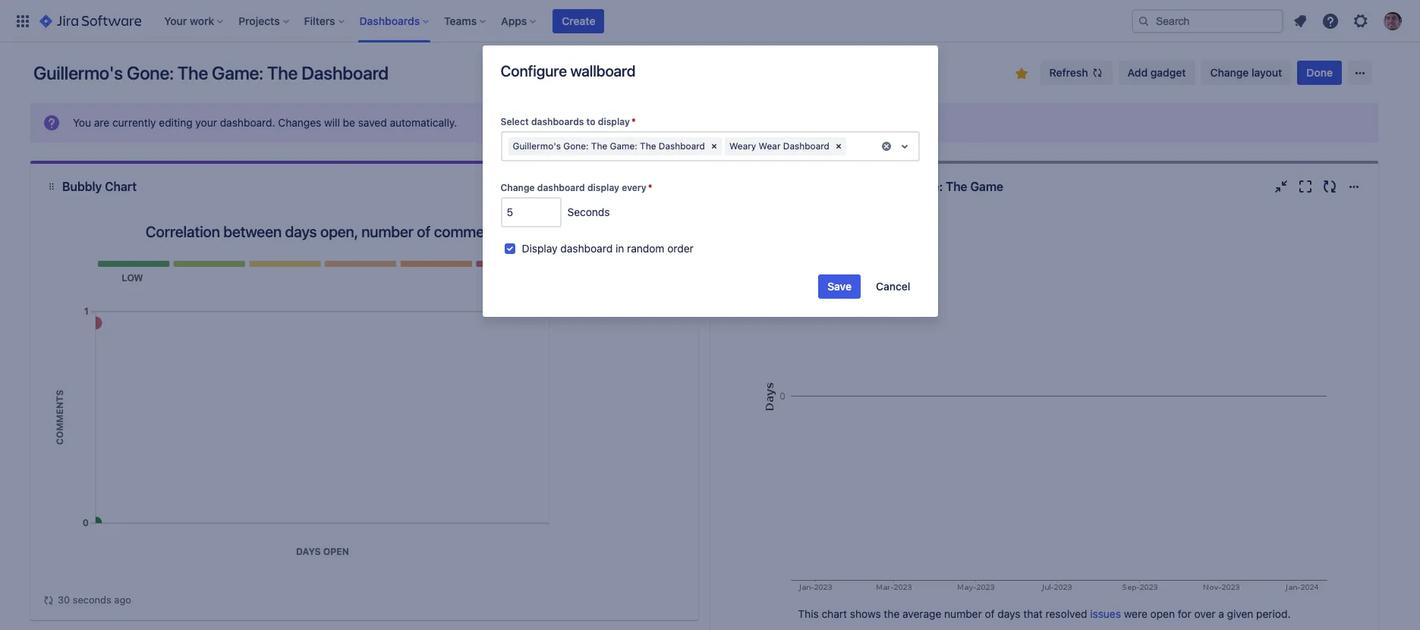 Task type: locate. For each thing, give the bounding box(es) containing it.
0 horizontal spatial gone:
[[127, 62, 174, 84]]

dashboard left clear image
[[783, 140, 830, 152]]

dashboard for in
[[561, 242, 613, 255]]

open
[[1151, 608, 1175, 621]]

chart
[[105, 180, 137, 194]]

clear image
[[708, 140, 720, 153]]

jira software image
[[39, 12, 141, 30], [39, 12, 141, 30]]

refresh bubbly chart image
[[641, 178, 659, 196]]

guillermo's down clear icon
[[842, 180, 907, 194]]

0 horizontal spatial number
[[361, 223, 414, 241]]

select
[[501, 116, 529, 128]]

0 vertical spatial *
[[632, 116, 636, 128]]

gone: down select dashboards to display *
[[564, 140, 589, 152]]

issues link
[[1090, 608, 1121, 621]]

gone: up currently
[[127, 62, 174, 84]]

maximize bubbly chart image
[[616, 178, 635, 196]]

are
[[94, 116, 109, 129]]

the
[[177, 62, 208, 84], [267, 62, 298, 84], [591, 140, 608, 152], [640, 140, 656, 152], [946, 180, 968, 194]]

save button
[[819, 275, 861, 299]]

create
[[562, 14, 596, 27]]

cancel
[[876, 280, 911, 293]]

1 vertical spatial display
[[588, 182, 620, 194]]

*
[[632, 116, 636, 128], [648, 182, 653, 194]]

add gadget
[[1128, 66, 1186, 79]]

dashboard down participants
[[561, 242, 613, 255]]

game:
[[212, 62, 263, 84], [610, 140, 638, 152]]

* right to at the left
[[632, 116, 636, 128]]

shows
[[850, 608, 881, 621]]

1 horizontal spatial days
[[998, 608, 1021, 621]]

dashboard up be
[[302, 62, 389, 84]]

0 horizontal spatial *
[[632, 116, 636, 128]]

save
[[828, 280, 852, 293]]

0 horizontal spatial guillermo's
[[33, 62, 123, 84]]

wear
[[759, 140, 781, 152]]

1 horizontal spatial guillermo's
[[513, 140, 561, 152]]

1 vertical spatial guillermo's
[[513, 140, 561, 152]]

display right to at the left
[[598, 116, 630, 128]]

0 vertical spatial guillermo's
[[33, 62, 123, 84]]

the up your in the left top of the page
[[177, 62, 208, 84]]

add gadget button
[[1119, 61, 1195, 85]]

days
[[285, 223, 317, 241], [998, 608, 1021, 621]]

0 horizontal spatial guillermo's gone: the game: the dashboard
[[33, 62, 389, 84]]

0 vertical spatial dashboard
[[537, 182, 585, 194]]

the left game
[[946, 180, 968, 194]]

weary wear dashboard
[[729, 140, 830, 152]]

dashboards
[[531, 116, 584, 128]]

configure wallboard dialog
[[482, 46, 938, 317]]

display
[[598, 116, 630, 128], [588, 182, 620, 194]]

in
[[616, 242, 624, 255]]

number right open,
[[361, 223, 414, 241]]

0 vertical spatial guillermo's gone: the game: the dashboard
[[33, 62, 389, 84]]

1 horizontal spatial of
[[985, 608, 995, 621]]

* right every at the left of page
[[648, 182, 653, 194]]

chart
[[822, 608, 847, 621]]

bubbly chart region
[[43, 210, 686, 609]]

0 horizontal spatial of
[[417, 223, 431, 241]]

guillermo's gone: the game: the dashboard up your in the left top of the page
[[33, 62, 389, 84]]

0 horizontal spatial game:
[[212, 62, 263, 84]]

guillermo's up you
[[33, 62, 123, 84]]

time field
[[502, 199, 560, 226]]

correlation between days open, number of comments, and participants
[[146, 223, 621, 241]]

0 vertical spatial number
[[361, 223, 414, 241]]

game: up maximize bubbly chart icon
[[610, 140, 638, 152]]

change
[[501, 182, 535, 194]]

random
[[627, 242, 665, 255]]

be
[[343, 116, 355, 129]]

number inside bubbly chart region
[[361, 223, 414, 241]]

1 vertical spatial number
[[945, 608, 982, 621]]

1 horizontal spatial *
[[648, 182, 653, 194]]

1 vertical spatial *
[[648, 182, 653, 194]]

1 vertical spatial gone:
[[564, 140, 589, 152]]

days left open,
[[285, 223, 317, 241]]

cancel button
[[867, 275, 920, 299]]

dashboard.
[[220, 116, 275, 129]]

that
[[1024, 608, 1043, 621]]

currently
[[112, 116, 156, 129]]

gone:
[[127, 62, 174, 84], [564, 140, 589, 152], [909, 180, 943, 194]]

guillermo's down dashboards
[[513, 140, 561, 152]]

number
[[361, 223, 414, 241], [945, 608, 982, 621]]

over
[[1195, 608, 1216, 621]]

you
[[73, 116, 91, 129]]

open image
[[895, 137, 914, 156]]

guillermo's
[[33, 62, 123, 84], [513, 140, 561, 152], [842, 180, 907, 194]]

dashboard
[[302, 62, 389, 84], [659, 140, 705, 152], [783, 140, 830, 152]]

minimize bubbly chart image
[[592, 178, 610, 196]]

game: up dashboard.
[[212, 62, 263, 84]]

dashboard
[[537, 182, 585, 194], [561, 242, 613, 255]]

guillermo's gone: the game: the dashboard
[[33, 62, 389, 84], [513, 140, 705, 152]]

1 horizontal spatial game:
[[610, 140, 638, 152]]

guillermo's inside configure wallboard dialog
[[513, 140, 561, 152]]

2 vertical spatial guillermo's
[[842, 180, 907, 194]]

1 vertical spatial dashboard
[[561, 242, 613, 255]]

0 horizontal spatial dashboard
[[302, 62, 389, 84]]

0 horizontal spatial days
[[285, 223, 317, 241]]

the up refresh bubbly chart image
[[640, 140, 656, 152]]

0 vertical spatial days
[[285, 223, 317, 241]]

days inside bubbly chart region
[[285, 223, 317, 241]]

1 horizontal spatial guillermo's gone: the game: the dashboard
[[513, 140, 705, 152]]

the down to at the left
[[591, 140, 608, 152]]

2 vertical spatial gone:
[[909, 180, 943, 194]]

gone: down open icon
[[909, 180, 943, 194]]

bubbly
[[62, 180, 102, 194]]

every
[[622, 182, 647, 194]]

1 vertical spatial guillermo's gone: the game: the dashboard
[[513, 140, 705, 152]]

issues
[[1090, 608, 1121, 621]]

search image
[[1138, 15, 1150, 27]]

number right the average on the bottom of the page
[[945, 608, 982, 621]]

game: inside configure wallboard dialog
[[610, 140, 638, 152]]

display up seconds
[[588, 182, 620, 194]]

2 horizontal spatial guillermo's
[[842, 180, 907, 194]]

of left that
[[985, 608, 995, 621]]

0 vertical spatial of
[[417, 223, 431, 241]]

dashboard left clear icon at the top of page
[[659, 140, 705, 152]]

of left comments,
[[417, 223, 431, 241]]

guillermo's gone: the game: the dashboard down to at the left
[[513, 140, 705, 152]]

resolved
[[1046, 608, 1088, 621]]

1 horizontal spatial gone:
[[564, 140, 589, 152]]

create button
[[553, 9, 605, 33]]

time:
[[807, 180, 839, 194]]

comments,
[[434, 223, 509, 241]]

1 vertical spatial game:
[[610, 140, 638, 152]]

Search field
[[1132, 9, 1284, 33]]

resolution
[[744, 180, 804, 194]]

saved
[[358, 116, 387, 129]]

star guillermo's gone: the game: the dashboard image
[[1012, 65, 1031, 83]]

of
[[417, 223, 431, 241], [985, 608, 995, 621]]

0 vertical spatial display
[[598, 116, 630, 128]]

dashboard up seconds
[[537, 182, 585, 194]]

days left that
[[998, 608, 1021, 621]]



Task type: vqa. For each thing, say whether or not it's contained in the screenshot.
Budget
no



Task type: describe. For each thing, give the bounding box(es) containing it.
change dashboard display every *
[[501, 182, 653, 194]]

select dashboards to display *
[[501, 116, 636, 128]]

were
[[1124, 608, 1148, 621]]

refresh image
[[1091, 67, 1104, 79]]

add
[[1128, 66, 1148, 79]]

average
[[903, 608, 942, 621]]

seconds
[[73, 594, 111, 607]]

* for select dashboards to display *
[[632, 116, 636, 128]]

and
[[513, 223, 538, 241]]

weary
[[729, 140, 756, 152]]

configure wallboard
[[501, 62, 636, 80]]

configure
[[501, 62, 567, 80]]

* for change dashboard display every *
[[648, 182, 653, 194]]

0 vertical spatial game:
[[212, 62, 263, 84]]

open,
[[320, 223, 358, 241]]

gadget
[[1151, 66, 1186, 79]]

create banner
[[0, 0, 1420, 43]]

order
[[668, 242, 694, 255]]

to
[[587, 116, 596, 128]]

clear image
[[833, 140, 845, 153]]

gone: inside configure wallboard dialog
[[564, 140, 589, 152]]

given
[[1227, 608, 1254, 621]]

maximize resolution time: guillermo's gone: the game image
[[1297, 178, 1315, 196]]

done
[[1307, 66, 1333, 79]]

1 vertical spatial days
[[998, 608, 1021, 621]]

an arrow curved in a circular way on the button that refreshes the dashboard image
[[43, 595, 55, 607]]

done link
[[1298, 61, 1342, 85]]

2 horizontal spatial gone:
[[909, 180, 943, 194]]

changes
[[278, 116, 321, 129]]

dashboard for display
[[537, 182, 585, 194]]

1 horizontal spatial number
[[945, 608, 982, 621]]

refresh button
[[1040, 61, 1113, 85]]

refresh
[[1050, 66, 1088, 79]]

wallboard
[[570, 62, 636, 80]]

seconds
[[567, 206, 610, 219]]

primary element
[[9, 0, 1132, 42]]

the
[[884, 608, 900, 621]]

for
[[1178, 608, 1192, 621]]

30 seconds ago
[[58, 594, 131, 607]]

will
[[324, 116, 340, 129]]

clear image
[[880, 140, 892, 153]]

display dashboard in random order
[[522, 242, 694, 255]]

your
[[195, 116, 217, 129]]

minimize resolution time: guillermo's gone: the game image
[[1272, 178, 1291, 196]]

undefined generated chart image image
[[755, 210, 1334, 596]]

bubbly chart
[[62, 180, 137, 194]]

you are currently editing your dashboard. changes will be saved automatically.
[[73, 116, 457, 129]]

of inside bubbly chart region
[[417, 223, 431, 241]]

0 vertical spatial gone:
[[127, 62, 174, 84]]

automatically.
[[390, 116, 457, 129]]

refresh resolution time: guillermo's gone: the game image
[[1321, 178, 1339, 196]]

30
[[58, 594, 70, 607]]

ago
[[114, 594, 131, 607]]

guillermo's gone: the game: the dashboard inside configure wallboard dialog
[[513, 140, 705, 152]]

1 vertical spatial of
[[985, 608, 995, 621]]

this chart shows the average number of days that resolved issues were open for over a given period.
[[798, 608, 1291, 621]]

2 horizontal spatial dashboard
[[783, 140, 830, 152]]

resolution time: guillermo's gone: the game
[[744, 180, 1004, 194]]

game
[[971, 180, 1004, 194]]

between
[[223, 223, 282, 241]]

1 horizontal spatial dashboard
[[659, 140, 705, 152]]

display
[[522, 242, 558, 255]]

a
[[1219, 608, 1224, 621]]

correlation
[[146, 223, 220, 241]]

this
[[798, 608, 819, 621]]

the up changes at top
[[267, 62, 298, 84]]

participants
[[541, 223, 621, 241]]

period.
[[1257, 608, 1291, 621]]

editing
[[159, 116, 193, 129]]



